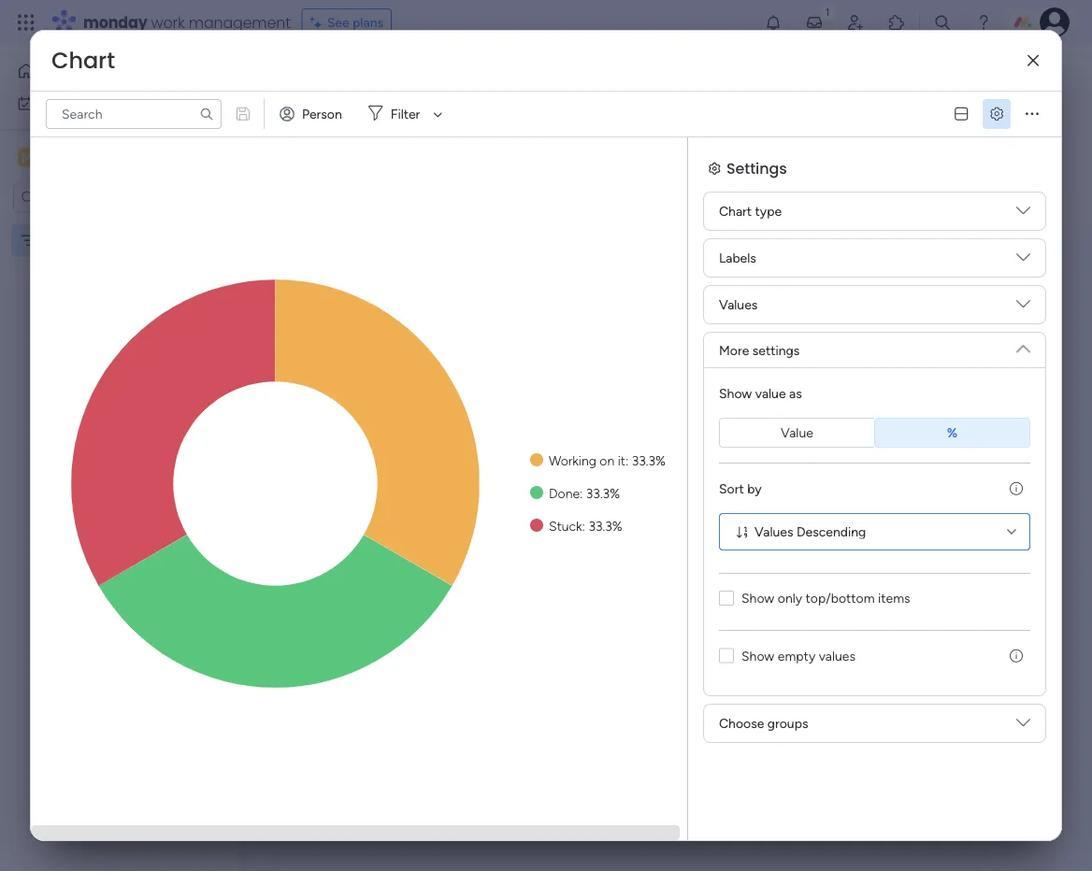 Task type: vqa. For each thing, say whether or not it's contained in the screenshot.
v2 status image to the top
no



Task type: describe. For each thing, give the bounding box(es) containing it.
more settings
[[719, 342, 800, 358]]

descending
[[797, 524, 866, 540]]

help image
[[975, 13, 993, 32]]

choose
[[719, 716, 765, 732]]

person button
[[272, 99, 353, 129]]

value button
[[719, 418, 875, 448]]

working on it : 33.3%
[[549, 453, 666, 469]]

value
[[756, 385, 786, 401]]

show value as
[[719, 385, 802, 401]]

dapulse dropdown down arrow image for chart type
[[1017, 204, 1031, 225]]

0 vertical spatial :
[[626, 453, 629, 469]]

values
[[819, 648, 856, 664]]

stuck : 33.3%
[[549, 518, 623, 534]]

chart type
[[719, 203, 782, 219]]

show for show empty values
[[742, 648, 775, 664]]

new
[[291, 113, 318, 129]]

work for my
[[62, 95, 91, 111]]

arrow down image
[[427, 103, 449, 125]]

select product image
[[17, 13, 36, 32]]

values descending
[[755, 524, 866, 540]]

dapulse dropdown down arrow image for labels
[[1017, 251, 1031, 272]]

1 v2 info image from the top
[[1010, 481, 1023, 497]]

add widget
[[445, 113, 513, 129]]

m
[[22, 150, 33, 166]]

2 v2 info image from the top
[[1010, 648, 1023, 664]]

show for show only top/bottom items
[[742, 591, 775, 607]]

0 vertical spatial 33.3%
[[632, 453, 666, 469]]

show empty values
[[742, 648, 856, 664]]

filter button
[[361, 99, 449, 129]]

working
[[549, 453, 597, 469]]

v2 split view image
[[955, 107, 968, 121]]

values for values
[[719, 297, 758, 313]]

more
[[719, 342, 750, 358]]

value
[[781, 425, 814, 441]]

top/bottom
[[806, 591, 875, 607]]

as
[[789, 385, 802, 401]]

show for show value as
[[719, 385, 752, 401]]

done
[[549, 485, 580, 501]]

chart for chart
[[51, 45, 115, 76]]

by
[[748, 481, 762, 497]]

empty
[[778, 648, 816, 664]]

invite members image
[[847, 13, 865, 32]]

widget
[[472, 113, 513, 129]]

groups
[[768, 716, 809, 732]]

search image
[[199, 107, 214, 122]]

new project
[[291, 113, 364, 129]]

it
[[618, 453, 626, 469]]

dapulse x slim image
[[1028, 54, 1039, 68]]

: for stuck : 33.3%
[[582, 518, 585, 534]]

1 image
[[819, 1, 836, 22]]

new project button
[[283, 106, 371, 136]]

v2 settings line image
[[991, 107, 1004, 121]]

33.3% for done : 33.3%
[[586, 485, 620, 501]]

my work button
[[11, 88, 201, 118]]

inbox image
[[805, 13, 824, 32]]

monday
[[83, 12, 147, 33]]

my work
[[41, 95, 91, 111]]

stuck
[[549, 518, 582, 534]]

add widget button
[[411, 106, 522, 136]]

%
[[947, 425, 958, 441]]



Task type: locate. For each thing, give the bounding box(es) containing it.
monday work management
[[83, 12, 291, 33]]

show left only
[[742, 591, 775, 607]]

1 vertical spatial values
[[755, 524, 794, 540]]

dapulse dropdown down arrow image for choose groups
[[1017, 717, 1031, 738]]

home button
[[11, 56, 201, 86]]

1 vertical spatial chart
[[719, 203, 752, 219]]

plans
[[353, 14, 384, 30]]

v2 info image
[[1010, 481, 1023, 497], [1010, 648, 1023, 664]]

dapulse dropdown down arrow image
[[1017, 335, 1031, 356]]

notifications image
[[764, 13, 783, 32]]

1 vertical spatial show
[[742, 591, 775, 607]]

work inside button
[[62, 95, 91, 111]]

None search field
[[46, 99, 222, 129]]

filter
[[391, 106, 420, 122]]

apps image
[[888, 13, 906, 32]]

Filter dashboard by text search field
[[46, 99, 222, 129]]

1 vertical spatial 33.3%
[[586, 485, 620, 501]]

my first board click to edit element
[[283, 56, 449, 90]]

2 vertical spatial :
[[582, 518, 585, 534]]

:
[[626, 453, 629, 469], [580, 485, 583, 501], [582, 518, 585, 534]]

show left value
[[719, 385, 752, 401]]

items
[[878, 591, 911, 607]]

on
[[600, 453, 615, 469]]

work right monday
[[151, 12, 185, 33]]

main content
[[248, 223, 1093, 872]]

33.3% right it at right bottom
[[632, 453, 666, 469]]

sort
[[719, 481, 744, 497]]

type
[[755, 203, 782, 219]]

33.3% for stuck : 33.3%
[[589, 518, 623, 534]]

home
[[43, 63, 79, 79]]

work for monday
[[151, 12, 185, 33]]

1 horizontal spatial work
[[151, 12, 185, 33]]

add
[[445, 113, 469, 129]]

33.3%
[[632, 453, 666, 469], [586, 485, 620, 501], [589, 518, 623, 534]]

% button
[[875, 418, 1031, 448]]

show left empty
[[742, 648, 775, 664]]

: for done : 33.3%
[[580, 485, 583, 501]]

my
[[41, 95, 59, 111]]

values for values descending
[[755, 524, 794, 540]]

settings
[[727, 158, 787, 179]]

search everything image
[[934, 13, 952, 32]]

chart
[[51, 45, 115, 76], [719, 203, 752, 219]]

dapulse dropdown down arrow image
[[1017, 204, 1031, 225], [1017, 251, 1031, 272], [1017, 297, 1031, 319], [1017, 717, 1031, 738]]

4 dapulse dropdown down arrow image from the top
[[1017, 717, 1031, 738]]

work
[[151, 12, 185, 33], [62, 95, 91, 111]]

2 vertical spatial 33.3%
[[589, 518, 623, 534]]

see plans button
[[302, 8, 392, 36]]

0 horizontal spatial work
[[62, 95, 91, 111]]

done : 33.3%
[[549, 485, 620, 501]]

1 vertical spatial work
[[62, 95, 91, 111]]

: down done : 33.3%
[[582, 518, 585, 534]]

: right on
[[626, 453, 629, 469]]

settings
[[753, 342, 800, 358]]

chart up my work on the left of the page
[[51, 45, 115, 76]]

values
[[719, 297, 758, 313], [755, 524, 794, 540]]

option
[[0, 224, 239, 227]]

see plans
[[327, 14, 384, 30]]

dapulse dropdown down arrow image for values
[[1017, 297, 1031, 319]]

0 horizontal spatial chart
[[51, 45, 115, 76]]

work right the my
[[62, 95, 91, 111]]

2 dapulse dropdown down arrow image from the top
[[1017, 251, 1031, 272]]

show
[[719, 385, 752, 401], [742, 591, 775, 607], [742, 648, 775, 664]]

values up more
[[719, 297, 758, 313]]

sort by
[[719, 481, 762, 497]]

1 vertical spatial :
[[580, 485, 583, 501]]

workspace
[[79, 149, 153, 166]]

labels
[[719, 250, 757, 266]]

33.3% down on
[[586, 485, 620, 501]]

workspace selection element
[[18, 146, 156, 171]]

0 vertical spatial v2 info image
[[1010, 481, 1023, 497]]

0 vertical spatial chart
[[51, 45, 115, 76]]

workspace image
[[18, 147, 36, 168]]

project
[[322, 113, 364, 129]]

chart for chart type
[[719, 203, 752, 219]]

33.3% down done : 33.3%
[[589, 518, 623, 534]]

0 vertical spatial work
[[151, 12, 185, 33]]

2 vertical spatial show
[[742, 648, 775, 664]]

1 vertical spatial v2 info image
[[1010, 648, 1023, 664]]

1 dapulse dropdown down arrow image from the top
[[1017, 204, 1031, 225]]

3 dapulse dropdown down arrow image from the top
[[1017, 297, 1031, 319]]

see
[[327, 14, 349, 30]]

list box
[[0, 221, 239, 509]]

choose groups
[[719, 716, 809, 732]]

chart left type
[[719, 203, 752, 219]]

: up stuck : 33.3%
[[580, 485, 583, 501]]

john smith image
[[1040, 7, 1070, 37]]

main
[[43, 149, 76, 166]]

0 vertical spatial values
[[719, 297, 758, 313]]

0 vertical spatial show
[[719, 385, 752, 401]]

values right v2 number desc icon
[[755, 524, 794, 540]]

management
[[189, 12, 291, 33]]

v2 number desc image
[[737, 526, 747, 539]]

main workspace
[[43, 149, 153, 166]]

only
[[778, 591, 803, 607]]

Chart field
[[47, 45, 120, 76]]

more dots image
[[1026, 107, 1039, 121]]

show only top/bottom items
[[742, 591, 911, 607]]

person
[[302, 106, 342, 122]]

1 horizontal spatial chart
[[719, 203, 752, 219]]



